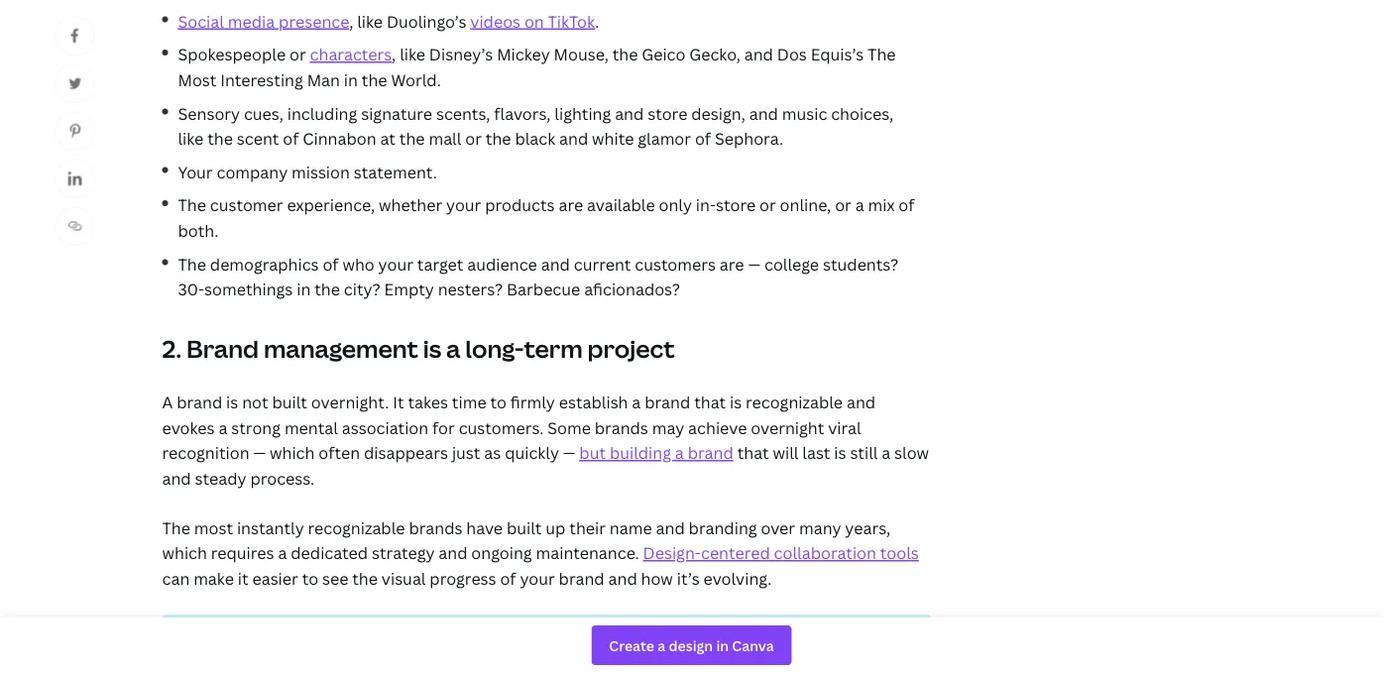 Task type: vqa. For each thing, say whether or not it's contained in the screenshot.
strategy
yes



Task type: locate. For each thing, give the bounding box(es) containing it.
0 vertical spatial built
[[272, 392, 307, 413]]

tiktok
[[548, 11, 595, 32]]

your down the most instantly recognizable brands have built up their name and branding over many years, which requires a dedicated strategy and ongoing maintenance.
[[520, 568, 555, 589]]

with
[[318, 666, 351, 673]]

, down social media presence , like duolingo's videos on tiktok .
[[392, 44, 396, 65]]

available
[[587, 195, 655, 216]]

but building a brand link
[[580, 443, 734, 464]]

company
[[217, 161, 288, 183]]

will
[[773, 443, 799, 464]]

0 vertical spatial are
[[559, 195, 583, 216]]

0 horizontal spatial your
[[378, 253, 413, 275]]

signature
[[361, 103, 432, 124]]

visual down strategy
[[382, 568, 426, 589]]

0 vertical spatial brands
[[595, 417, 648, 438]]

to inside design-centered collaboration tools can make it easier to see the visual progress of your brand and how it's evolving.
[[302, 568, 318, 589]]

and inside design-centered collaboration tools can make it easier to see the visual progress of your brand and how it's evolving.
[[608, 568, 637, 589]]

a up identified
[[287, 641, 296, 662]]

1 vertical spatial in
[[297, 279, 311, 300]]

the most instantly recognizable brands have built up their name and branding over many years, which requires a dedicated strategy and ongoing maintenance.
[[162, 517, 891, 564]]

,
[[349, 11, 353, 32], [392, 44, 396, 65]]

2 horizontal spatial —
[[748, 253, 761, 275]]

a inside that will last is still a slow and steady process.
[[882, 443, 891, 464]]

your right whether
[[446, 195, 481, 216]]

for
[[432, 417, 455, 438]]

recognizable up dedicated
[[308, 517, 405, 538]]

0 horizontal spatial in
[[297, 279, 311, 300]]

the up the simple
[[389, 641, 415, 662]]

in down characters
[[344, 69, 358, 91]]

easier
[[252, 568, 298, 589]]

that up achieve
[[694, 392, 726, 413]]

including
[[287, 103, 357, 124]]

can left be
[[186, 666, 214, 673]]

glamor
[[638, 128, 691, 149]]

built up the mental at left
[[272, 392, 307, 413]]

1 vertical spatial visual
[[409, 666, 453, 673]]

brand up may
[[645, 392, 691, 413]]

0 horizontal spatial most
[[194, 517, 233, 538]]

1 horizontal spatial ,
[[392, 44, 396, 65]]

visual down less
[[409, 666, 453, 673]]

0 vertical spatial store
[[648, 103, 688, 124]]

audience
[[467, 253, 537, 275]]

0 horizontal spatial to
[[302, 568, 318, 589]]

the up both.
[[178, 195, 206, 216]]

0 horizontal spatial that
[[558, 666, 590, 673]]

1 vertical spatial can
[[186, 666, 214, 673]]

0 vertical spatial to
[[490, 392, 507, 413]]

the left city? on the left top of the page
[[315, 279, 340, 300]]

sensory
[[178, 103, 240, 124]]

your for who
[[378, 253, 413, 275]]

0 vertical spatial can
[[162, 568, 190, 589]]

brands up strategy
[[409, 517, 463, 538]]

building
[[610, 443, 671, 464]]

2 vertical spatial to
[[529, 641, 546, 662]]

0 horizontal spatial like
[[178, 128, 204, 149]]

2 horizontal spatial like
[[400, 44, 425, 65]]

0 horizontal spatial are
[[559, 195, 583, 216]]

like down sensory
[[178, 128, 204, 149]]

0 vertical spatial which
[[270, 443, 315, 464]]

to up cues
[[529, 641, 546, 662]]

1 horizontal spatial store
[[716, 195, 756, 216]]

cinnabon
[[303, 128, 376, 149]]

in down demographics
[[297, 279, 311, 300]]

0 vertical spatial that
[[694, 392, 726, 413]]

1 horizontal spatial built
[[507, 517, 542, 538]]

0 horizontal spatial which
[[162, 542, 207, 564]]

0 horizontal spatial built
[[272, 392, 307, 413]]

is up takes
[[423, 333, 441, 365]]

the down 'recognition' on the left
[[162, 517, 190, 538]]

0 vertical spatial like
[[357, 11, 383, 32]]

most up requires on the left bottom of page
[[194, 517, 233, 538]]

— down strong
[[253, 443, 266, 464]]

establish
[[559, 392, 628, 413]]

1 horizontal spatial that
[[694, 392, 726, 413]]

2 vertical spatial that
[[558, 666, 590, 673]]

2. brand management is a long-term project
[[162, 333, 675, 365]]

to inside the stronger a brand gets, the less is needed to communicate it. the most well-known brands can be identified with simple visual or copy cues that prompt memories, emotions, an
[[529, 641, 546, 662]]

0 horizontal spatial brands
[[409, 517, 463, 538]]

scent
[[237, 128, 279, 149]]

the inside the customer experience, whether your products are available only in-store or online, or a mix of both.
[[178, 195, 206, 216]]

to left see
[[302, 568, 318, 589]]

online,
[[780, 195, 831, 216]]

1 vertical spatial your
[[378, 253, 413, 275]]

the for the stronger a brand gets, the less is needed to communicate it. the most well-known brands can be identified with simple visual or copy cues that prompt memories, emotions, an
[[186, 641, 214, 662]]

or left online,
[[760, 195, 776, 216]]

years,
[[845, 517, 891, 538]]

is right less
[[452, 641, 464, 662]]

quickly
[[505, 443, 559, 464]]

1 horizontal spatial most
[[709, 641, 748, 662]]

can inside the stronger a brand gets, the less is needed to communicate it. the most well-known brands can be identified with simple visual or copy cues that prompt memories, emotions, an
[[186, 666, 214, 673]]

2 horizontal spatial brands
[[842, 641, 896, 662]]

a
[[162, 392, 173, 413]]

and up barbecue
[[541, 253, 570, 275]]

1 horizontal spatial your
[[446, 195, 481, 216]]

are left available
[[559, 195, 583, 216]]

less
[[419, 641, 448, 662]]

mental
[[285, 417, 338, 438]]

1 vertical spatial to
[[302, 568, 318, 589]]

1 horizontal spatial are
[[720, 253, 744, 275]]

0 horizontal spatial recognizable
[[308, 517, 405, 538]]

1 horizontal spatial like
[[357, 11, 383, 32]]

2 horizontal spatial that
[[738, 443, 769, 464]]

to inside a brand is not built overnight. it takes time to firmly establish a brand that is recognizable and evokes a strong mental association for customers. some brands may achieve overnight viral recognition — which often disappears just as quickly —
[[490, 392, 507, 413]]

1 vertical spatial are
[[720, 253, 744, 275]]

like up characters
[[357, 11, 383, 32]]

recognizable up "overnight"
[[746, 392, 843, 413]]

is left "still"
[[834, 443, 846, 464]]

your up empty
[[378, 253, 413, 275]]

aficionados?
[[584, 279, 680, 300]]

both.
[[178, 220, 219, 241]]

like inside sensory cues, including signature scents, flavors, lighting and store design, and music choices, like the scent of cinnabon at the mall or the black and white glamor of sephora.
[[178, 128, 204, 149]]

which up process.
[[270, 443, 315, 464]]

evokes
[[162, 417, 215, 438]]

association
[[342, 417, 429, 438]]

customer
[[210, 195, 283, 216]]

1 horizontal spatial recognizable
[[746, 392, 843, 413]]

— left college
[[748, 253, 761, 275]]

customers.
[[459, 417, 544, 438]]

have
[[466, 517, 503, 538]]

but building a brand
[[580, 443, 734, 464]]

1 vertical spatial most
[[709, 641, 748, 662]]

still
[[850, 443, 878, 464]]

college
[[765, 253, 819, 275]]

1 horizontal spatial to
[[490, 392, 507, 413]]

but
[[580, 443, 606, 464]]

the inside the demographics of who your target audience and current customers are — college students? 30-somethings in the city? empty nesters? barbecue aficionados?
[[178, 253, 206, 275]]

centered
[[701, 542, 770, 564]]

brand inside design-centered collaboration tools can make it easier to see the visual progress of your brand and how it's evolving.
[[559, 568, 605, 589]]

0 vertical spatial ,
[[349, 11, 353, 32]]

progress
[[430, 568, 496, 589]]

visual inside the stronger a brand gets, the less is needed to communicate it. the most well-known brands can be identified with simple visual or copy cues that prompt memories, emotions, an
[[409, 666, 453, 673]]

0 vertical spatial visual
[[382, 568, 426, 589]]

the down "flavors," on the top
[[486, 128, 511, 149]]

brand up evokes
[[177, 392, 222, 413]]

and left dos on the right of the page
[[745, 44, 774, 65]]

most inside the most instantly recognizable brands have built up their name and branding over many years, which requires a dedicated strategy and ongoing maintenance.
[[194, 517, 233, 538]]

the inside , like disney's mickey mouse, the geico gecko, and dos equis's the most interesting man in the world.
[[868, 44, 896, 65]]

0 vertical spatial most
[[194, 517, 233, 538]]

brand down maintenance.
[[559, 568, 605, 589]]

recognition
[[162, 443, 250, 464]]

are right the customers
[[720, 253, 744, 275]]

time
[[452, 392, 487, 413]]

brand
[[177, 392, 222, 413], [645, 392, 691, 413], [688, 443, 734, 464], [559, 568, 605, 589], [300, 641, 345, 662]]

to for overnight.
[[490, 392, 507, 413]]

or down scents,
[[465, 128, 482, 149]]

is inside that will last is still a slow and steady process.
[[834, 443, 846, 464]]

built
[[272, 392, 307, 413], [507, 517, 542, 538]]

memories,
[[656, 666, 736, 673]]

0 vertical spatial recognizable
[[746, 392, 843, 413]]

the right see
[[352, 568, 378, 589]]

evolving.
[[704, 568, 772, 589]]

1 vertical spatial ,
[[392, 44, 396, 65]]

interesting
[[220, 69, 303, 91]]

the for the most instantly recognizable brands have built up their name and branding over many years, which requires a dedicated strategy and ongoing maintenance.
[[162, 517, 190, 538]]

long-
[[465, 333, 524, 365]]

firmly
[[511, 392, 555, 413]]

1 vertical spatial which
[[162, 542, 207, 564]]

is up achieve
[[730, 392, 742, 413]]

1 horizontal spatial which
[[270, 443, 315, 464]]

0 vertical spatial in
[[344, 69, 358, 91]]

that down communicate
[[558, 666, 590, 673]]

brands inside the stronger a brand gets, the less is needed to communicate it. the most well-known brands can be identified with simple visual or copy cues that prompt memories, emotions, an
[[842, 641, 896, 662]]

brands up building on the bottom of the page
[[595, 417, 648, 438]]

a up the easier
[[278, 542, 287, 564]]

2 horizontal spatial your
[[520, 568, 555, 589]]

media
[[228, 11, 275, 32]]

built inside a brand is not built overnight. it takes time to firmly establish a brand that is recognizable and evokes a strong mental association for customers. some brands may achieve overnight viral recognition — which often disappears just as quickly —
[[272, 392, 307, 413]]

identified
[[241, 666, 314, 673]]

characters link
[[310, 44, 392, 65]]

which
[[270, 443, 315, 464], [162, 542, 207, 564]]

the right at
[[399, 128, 425, 149]]

it
[[238, 568, 249, 589]]

brand up with
[[300, 641, 345, 662]]

0 horizontal spatial ,
[[349, 11, 353, 32]]

are inside the customer experience, whether your products are available only in-store or online, or a mix of both.
[[559, 195, 583, 216]]

1 vertical spatial store
[[716, 195, 756, 216]]

2 vertical spatial your
[[520, 568, 555, 589]]

strategy
[[372, 542, 435, 564]]

and inside a brand is not built overnight. it takes time to firmly establish a brand that is recognizable and evokes a strong mental association for customers. some brands may achieve overnight viral recognition — which often disappears just as quickly —
[[847, 392, 876, 413]]

or right online,
[[835, 195, 852, 216]]

are inside the demographics of who your target audience and current customers are — college students? 30-somethings in the city? empty nesters? barbecue aficionados?
[[720, 253, 744, 275]]

like
[[357, 11, 383, 32], [400, 44, 425, 65], [178, 128, 204, 149]]

empty
[[384, 279, 434, 300]]

the down characters link
[[362, 69, 387, 91]]

many
[[799, 517, 841, 538]]

music
[[782, 103, 827, 124]]

built inside the most instantly recognizable brands have built up their name and branding over many years, which requires a dedicated strategy and ongoing maintenance.
[[507, 517, 542, 538]]

a right "still"
[[882, 443, 891, 464]]

1 horizontal spatial brands
[[595, 417, 648, 438]]

which up make
[[162, 542, 207, 564]]

and up progress on the left of the page
[[439, 542, 468, 564]]

a left the mix
[[856, 195, 864, 216]]

brand inside the stronger a brand gets, the less is needed to communicate it. the most well-known brands can be identified with simple visual or copy cues that prompt memories, emotions, an
[[300, 641, 345, 662]]

1 vertical spatial brands
[[409, 517, 463, 538]]

can left make
[[162, 568, 190, 589]]

store up glamor
[[648, 103, 688, 124]]

emotions,
[[740, 666, 815, 673]]

achieve
[[688, 417, 747, 438]]

built left up
[[507, 517, 542, 538]]

the inside the demographics of who your target audience and current customers are — college students? 30-somethings in the city? empty nesters? barbecue aficionados?
[[315, 279, 340, 300]]

the left stronger
[[186, 641, 214, 662]]

1 horizontal spatial in
[[344, 69, 358, 91]]

brands right known
[[842, 641, 896, 662]]

geico
[[642, 44, 686, 65]]

in inside the demographics of who your target audience and current customers are — college students? 30-somethings in the city? empty nesters? barbecue aficionados?
[[297, 279, 311, 300]]

the inside the most instantly recognizable brands have built up their name and branding over many years, which requires a dedicated strategy and ongoing maintenance.
[[162, 517, 190, 538]]

brands
[[595, 417, 648, 438], [409, 517, 463, 538], [842, 641, 896, 662]]

your inside the customer experience, whether your products are available only in-store or online, or a mix of both.
[[446, 195, 481, 216]]

0 horizontal spatial store
[[648, 103, 688, 124]]

strong
[[231, 417, 281, 438]]

statement.
[[354, 161, 437, 183]]

and left how
[[608, 568, 637, 589]]

of right scent
[[283, 128, 299, 149]]

or left copy
[[457, 666, 474, 673]]

1 vertical spatial like
[[400, 44, 425, 65]]

and inside , like disney's mickey mouse, the geico gecko, and dos equis's the most interesting man in the world.
[[745, 44, 774, 65]]

and
[[745, 44, 774, 65], [615, 103, 644, 124], [749, 103, 778, 124], [559, 128, 588, 149], [541, 253, 570, 275], [847, 392, 876, 413], [162, 468, 191, 489], [656, 517, 685, 538], [439, 542, 468, 564], [608, 568, 637, 589]]

how
[[641, 568, 673, 589]]

be
[[217, 666, 237, 673]]

at
[[380, 128, 396, 149]]

your inside the demographics of who your target audience and current customers are — college students? 30-somethings in the city? empty nesters? barbecue aficionados?
[[378, 253, 413, 275]]

a right establish
[[632, 392, 641, 413]]

duolingo's
[[387, 11, 467, 32]]

1 vertical spatial recognizable
[[308, 517, 405, 538]]

just
[[452, 443, 480, 464]]

the right equis's
[[868, 44, 896, 65]]

name
[[610, 517, 652, 538]]

1 vertical spatial built
[[507, 517, 542, 538]]

and up the viral
[[847, 392, 876, 413]]

0 vertical spatial your
[[446, 195, 481, 216]]

your for whether
[[446, 195, 481, 216]]

gecko,
[[690, 44, 741, 65]]

store right only
[[716, 195, 756, 216]]

the up 30-
[[178, 253, 206, 275]]

like up world.
[[400, 44, 425, 65]]

cues
[[519, 666, 555, 673]]

that inside the stronger a brand gets, the less is needed to communicate it. the most well-known brands can be identified with simple visual or copy cues that prompt memories, emotions, an
[[558, 666, 590, 673]]

, up characters
[[349, 11, 353, 32]]

and down 'recognition' on the left
[[162, 468, 191, 489]]

that inside that will last is still a slow and steady process.
[[738, 443, 769, 464]]

of down ongoing
[[500, 568, 516, 589]]

2 vertical spatial like
[[178, 128, 204, 149]]

of right the mix
[[899, 195, 915, 216]]

visual inside design-centered collaboration tools can make it easier to see the visual progress of your brand and how it's evolving.
[[382, 568, 426, 589]]

of left who
[[323, 253, 339, 275]]

the
[[868, 44, 896, 65], [178, 195, 206, 216], [178, 253, 206, 275], [162, 517, 190, 538], [186, 641, 214, 662], [677, 641, 705, 662]]

to up "customers."
[[490, 392, 507, 413]]

recognizable
[[746, 392, 843, 413], [308, 517, 405, 538]]

that
[[694, 392, 726, 413], [738, 443, 769, 464], [558, 666, 590, 673]]

and up sephora.
[[749, 103, 778, 124]]

2 horizontal spatial to
[[529, 641, 546, 662]]

that left "will"
[[738, 443, 769, 464]]

white
[[592, 128, 634, 149]]

the inside the stronger a brand gets, the less is needed to communicate it. the most well-known brands can be identified with simple visual or copy cues that prompt memories, emotions, an
[[389, 641, 415, 662]]

store inside sensory cues, including signature scents, flavors, lighting and store design, and music choices, like the scent of cinnabon at the mall or the black and white glamor of sephora.
[[648, 103, 688, 124]]

steady
[[195, 468, 246, 489]]

1 vertical spatial that
[[738, 443, 769, 464]]

the up memories,
[[677, 641, 705, 662]]

— left but
[[563, 443, 576, 464]]

2 vertical spatial brands
[[842, 641, 896, 662]]

only
[[659, 195, 692, 216]]

most up memories,
[[709, 641, 748, 662]]

flavors,
[[494, 103, 551, 124]]

a down may
[[675, 443, 684, 464]]



Task type: describe. For each thing, give the bounding box(es) containing it.
which inside the most instantly recognizable brands have built up their name and branding over many years, which requires a dedicated strategy and ongoing maintenance.
[[162, 542, 207, 564]]

dos
[[777, 44, 807, 65]]

in inside , like disney's mickey mouse, the geico gecko, and dos equis's the most interesting man in the world.
[[344, 69, 358, 91]]

in-
[[696, 195, 716, 216]]

— inside the demographics of who your target audience and current customers are — college students? 30-somethings in the city? empty nesters? barbecue aficionados?
[[748, 253, 761, 275]]

experience,
[[287, 195, 375, 216]]

1 horizontal spatial —
[[563, 443, 576, 464]]

collaboration
[[774, 542, 877, 564]]

of down 'design,'
[[695, 128, 711, 149]]

your company mission statement.
[[178, 161, 437, 183]]

mouse,
[[554, 44, 609, 65]]

your inside design-centered collaboration tools can make it easier to see the visual progress of your brand and how it's evolving.
[[520, 568, 555, 589]]

most inside the stronger a brand gets, the less is needed to communicate it. the most well-known brands can be identified with simple visual or copy cues that prompt memories, emotions, an
[[709, 641, 748, 662]]

is left not
[[226, 392, 238, 413]]

spokespeople or characters
[[178, 44, 392, 65]]

demographics
[[210, 253, 319, 275]]

see
[[322, 568, 348, 589]]

that will last is still a slow and steady process.
[[162, 443, 929, 489]]

presence
[[279, 11, 349, 32]]

recognizable inside a brand is not built overnight. it takes time to firmly establish a brand that is recognizable and evokes a strong mental association for customers. some brands may achieve overnight viral recognition — which often disappears just as quickly —
[[746, 392, 843, 413]]

spokespeople
[[178, 44, 286, 65]]

project
[[588, 333, 675, 365]]

and inside that will last is still a slow and steady process.
[[162, 468, 191, 489]]

design-
[[643, 542, 701, 564]]

it.
[[658, 641, 673, 662]]

city?
[[344, 279, 381, 300]]

is inside the stronger a brand gets, the less is needed to communicate it. the most well-known brands can be identified with simple visual or copy cues that prompt memories, emotions, an
[[452, 641, 464, 662]]

target
[[417, 253, 464, 275]]

your
[[178, 161, 213, 183]]

students?
[[823, 253, 899, 275]]

brand down achieve
[[688, 443, 734, 464]]

or down presence
[[290, 44, 306, 65]]

maintenance.
[[536, 542, 639, 564]]

to for the
[[529, 641, 546, 662]]

last
[[803, 443, 831, 464]]

most
[[178, 69, 217, 91]]

management
[[264, 333, 418, 365]]

viral
[[828, 417, 861, 438]]

a inside the customer experience, whether your products are available only in-store or online, or a mix of both.
[[856, 195, 864, 216]]

brands inside the most instantly recognizable brands have built up their name and branding over many years, which requires a dedicated strategy and ongoing maintenance.
[[409, 517, 463, 538]]

design-centered collaboration tools can make it easier to see the visual progress of your brand and how it's evolving.
[[162, 542, 919, 589]]

and up white
[[615, 103, 644, 124]]

over
[[761, 517, 796, 538]]

needed
[[468, 641, 526, 662]]

and down lighting
[[559, 128, 588, 149]]

recognizable inside the most instantly recognizable brands have built up their name and branding over many years, which requires a dedicated strategy and ongoing maintenance.
[[308, 517, 405, 538]]

or inside the stronger a brand gets, the less is needed to communicate it. the most well-known brands can be identified with simple visual or copy cues that prompt memories, emotions, an
[[457, 666, 474, 673]]

design-centered collaboration tools link
[[643, 542, 919, 564]]

store inside the customer experience, whether your products are available only in-store or online, or a mix of both.
[[716, 195, 756, 216]]

somethings
[[204, 279, 293, 300]]

a inside the stronger a brand gets, the less is needed to communicate it. the most well-known brands can be identified with simple visual or copy cues that prompt memories, emotions, an
[[287, 641, 296, 662]]

the demographics of who your target audience and current customers are — college students? 30-somethings in the city? empty nesters? barbecue aficionados?
[[178, 253, 899, 300]]

of inside the demographics of who your target audience and current customers are — college students? 30-somethings in the city? empty nesters? barbecue aficionados?
[[323, 253, 339, 275]]

ongoing
[[471, 542, 532, 564]]

30-
[[178, 279, 204, 300]]

man
[[307, 69, 340, 91]]

0 horizontal spatial —
[[253, 443, 266, 464]]

a inside the most instantly recognizable brands have built up their name and branding over many years, which requires a dedicated strategy and ongoing maintenance.
[[278, 542, 287, 564]]

may
[[652, 417, 685, 438]]

the left the geico at left top
[[613, 44, 638, 65]]

social media presence , like duolingo's videos on tiktok .
[[178, 11, 599, 32]]

which inside a brand is not built overnight. it takes time to firmly establish a brand that is recognizable and evokes a strong mental association for customers. some brands may achieve overnight viral recognition — which often disappears just as quickly —
[[270, 443, 315, 464]]

and up design-
[[656, 517, 685, 538]]

products
[[485, 195, 555, 216]]

the for the customer experience, whether your products are available only in-store or online, or a mix of both.
[[178, 195, 206, 216]]

the stronger a brand gets, the less is needed to communicate it. the most well-known brands can be identified with simple visual or copy cues that prompt memories, emotions, an
[[186, 641, 896, 673]]

known
[[788, 641, 838, 662]]

term
[[524, 333, 583, 365]]

it's
[[677, 568, 700, 589]]

brands inside a brand is not built overnight. it takes time to firmly establish a brand that is recognizable and evokes a strong mental association for customers. some brands may achieve overnight viral recognition — which often disappears just as quickly —
[[595, 417, 648, 438]]

a up 'recognition' on the left
[[219, 417, 228, 438]]

.
[[595, 11, 599, 32]]

2.
[[162, 333, 182, 365]]

instantly
[[237, 517, 304, 538]]

the customer experience, whether your products are available only in-store or online, or a mix of both.
[[178, 195, 915, 241]]

mickey
[[497, 44, 550, 65]]

nesters?
[[438, 279, 503, 300]]

brand
[[186, 333, 259, 365]]

disney's
[[429, 44, 493, 65]]

current
[[574, 253, 631, 275]]

videos
[[470, 11, 521, 32]]

tools
[[880, 542, 919, 564]]

the for the demographics of who your target audience and current customers are — college students? 30-somethings in the city? empty nesters? barbecue aficionados?
[[178, 253, 206, 275]]

a brand is not built overnight. it takes time to firmly establish a brand that is recognizable and evokes a strong mental association for customers. some brands may achieve overnight viral recognition — which often disappears just as quickly —
[[162, 392, 876, 464]]

barbecue
[[507, 279, 580, 300]]

that inside a brand is not built overnight. it takes time to firmly establish a brand that is recognizable and evokes a strong mental association for customers. some brands may achieve overnight viral recognition — which often disappears just as quickly —
[[694, 392, 726, 413]]

and inside the demographics of who your target audience and current customers are — college students? 30-somethings in the city? empty nesters? barbecue aficionados?
[[541, 253, 570, 275]]

like inside , like disney's mickey mouse, the geico gecko, and dos equis's the most interesting man in the world.
[[400, 44, 425, 65]]

copy
[[477, 666, 515, 673]]

scents,
[[436, 103, 490, 124]]

can inside design-centered collaboration tools can make it easier to see the visual progress of your brand and how it's evolving.
[[162, 568, 190, 589]]

on
[[525, 11, 544, 32]]

slow
[[895, 443, 929, 464]]

up
[[546, 517, 566, 538]]

who
[[343, 253, 375, 275]]

or inside sensory cues, including signature scents, flavors, lighting and store design, and music choices, like the scent of cinnabon at the mall or the black and white glamor of sephora.
[[465, 128, 482, 149]]

stronger
[[218, 641, 283, 662]]

process.
[[250, 468, 315, 489]]

some
[[548, 417, 591, 438]]

, inside , like disney's mickey mouse, the geico gecko, and dos equis's the most interesting man in the world.
[[392, 44, 396, 65]]

social
[[178, 11, 224, 32]]

of inside design-centered collaboration tools can make it easier to see the visual progress of your brand and how it's evolving.
[[500, 568, 516, 589]]

often
[[319, 443, 360, 464]]

of inside the customer experience, whether your products are available only in-store or online, or a mix of both.
[[899, 195, 915, 216]]

a left the long-
[[446, 333, 461, 365]]

communicate
[[550, 641, 654, 662]]

it
[[393, 392, 404, 413]]

mix
[[868, 195, 895, 216]]

customers
[[635, 253, 716, 275]]

the down sensory
[[207, 128, 233, 149]]

the inside design-centered collaboration tools can make it easier to see the visual progress of your brand and how it's evolving.
[[352, 568, 378, 589]]

make
[[194, 568, 234, 589]]



